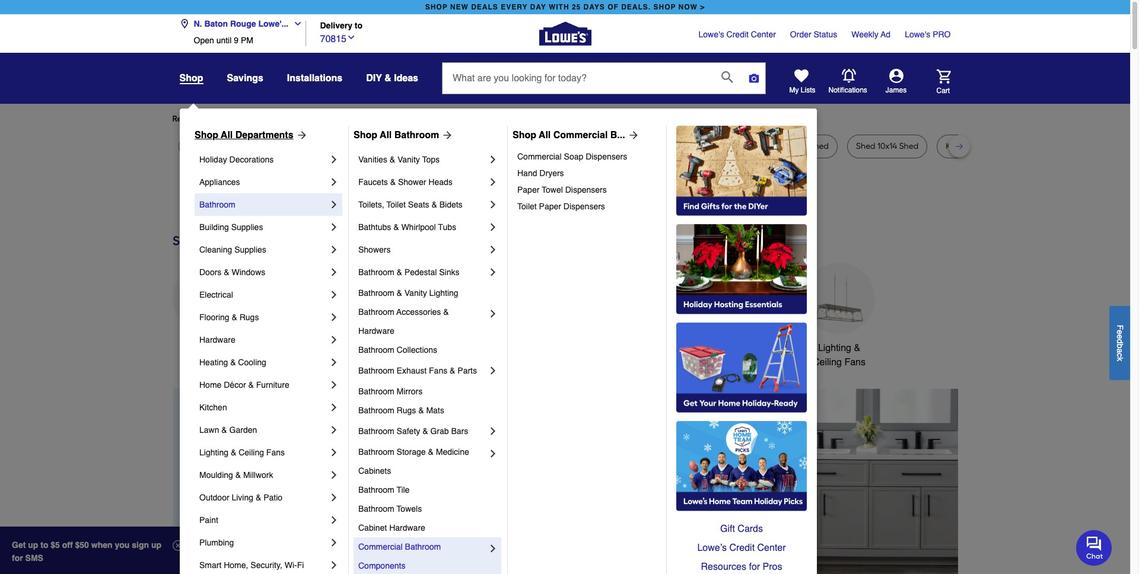 Task type: describe. For each thing, give the bounding box(es) containing it.
status
[[814, 30, 837, 39]]

bathroom for bathroom storage & medicine cabinets
[[358, 447, 394, 457]]

lowe's pro
[[905, 30, 951, 39]]

up to 40 percent off select vanities. plus, get free local delivery on select vanities. image
[[426, 389, 1001, 574]]

hardware link
[[199, 329, 328, 351]]

resources for pros link
[[676, 558, 807, 574]]

lowe's for lowe's credit center
[[699, 30, 724, 39]]

hardware down towels
[[389, 523, 425, 533]]

lowe's home improvement cart image
[[937, 69, 951, 83]]

n.
[[194, 19, 202, 28]]

bathroom tile link
[[358, 481, 499, 500]]

order status
[[790, 30, 837, 39]]

kitchen link
[[199, 396, 328, 419]]

dispensers for toilet paper dispensers
[[564, 202, 605, 211]]

dispensers for paper towel dispensers
[[565, 185, 607, 195]]

chevron down image
[[288, 19, 303, 28]]

bidets
[[439, 200, 463, 209]]

1 shop from the left
[[425, 3, 448, 11]]

holiday decorations link
[[199, 148, 328, 171]]

toilets, toilet seats & bidets link
[[358, 193, 487, 216]]

bathroom tile
[[358, 485, 410, 495]]

bathroom for bathroom collections
[[358, 345, 394, 355]]

rugs inside 'link'
[[240, 313, 259, 322]]

mats
[[426, 406, 444, 415]]

chevron right image for lawn & garden
[[328, 424, 340, 436]]

dispensers for commercial soap dispensers
[[586, 152, 627, 161]]

commercial for soap
[[517, 152, 562, 161]]

10x14
[[877, 141, 897, 151]]

appliances inside button
[[185, 343, 231, 354]]

collections
[[397, 345, 437, 355]]

50 percent off all artificial christmas trees, holiday lights and more. image
[[0, 389, 426, 574]]

towels
[[397, 504, 422, 514]]

lighting & ceiling fans link
[[199, 441, 328, 464]]

bathroom for bathroom towels
[[358, 504, 394, 514]]

door interior
[[367, 141, 414, 151]]

all for bathroom
[[380, 130, 392, 141]]

sign
[[132, 541, 149, 550]]

weekly ad
[[852, 30, 891, 39]]

gift cards link
[[676, 520, 807, 539]]

bathroom inside button
[[638, 343, 679, 354]]

delivery to
[[320, 21, 363, 31]]

chevron right image for home décor & furniture
[[328, 379, 340, 391]]

tile
[[397, 485, 410, 495]]

smart home button
[[713, 263, 785, 355]]

bathroom towels link
[[358, 500, 499, 519]]

chevron right image for smart home, security, wi-fi
[[328, 560, 340, 571]]

chevron right image for bathroom & pedestal sinks
[[487, 266, 499, 278]]

shop all bathroom link
[[354, 128, 453, 142]]

& inside bathroom accessories & hardware
[[443, 307, 449, 317]]

recommended searches for you
[[172, 114, 294, 124]]

chevron right image for vanities & vanity tops
[[487, 154, 499, 166]]

1 up from the left
[[28, 541, 38, 550]]

resources
[[701, 562, 746, 573]]

chevron right image for flooring & rugs
[[328, 312, 340, 323]]

bathroom for bathroom & pedestal sinks
[[358, 268, 394, 277]]

when
[[91, 541, 112, 550]]

ceiling inside lighting & ceiling fans button
[[813, 357, 842, 368]]

off
[[62, 541, 73, 550]]

find gifts for the diyer. image
[[676, 126, 807, 216]]

0 vertical spatial appliances
[[199, 177, 240, 187]]

you for recommended searches for you
[[280, 114, 294, 124]]

25 days of deals. don't miss deals every day. same-day delivery on in-stock orders placed by 2 p m. image
[[172, 389, 364, 574]]

fans inside lighting & ceiling fans
[[845, 357, 866, 368]]

vanities & vanity tops link
[[358, 148, 487, 171]]

order status link
[[790, 28, 837, 40]]

shop for shop all bathroom
[[354, 130, 377, 141]]

building supplies link
[[199, 216, 328, 239]]

days
[[584, 3, 605, 11]]

4 shed from the left
[[899, 141, 919, 151]]

holiday hosting essentials. image
[[676, 224, 807, 314]]

gift cards
[[720, 524, 763, 535]]

chevron right image for moulding & millwork
[[328, 469, 340, 481]]

bathroom button
[[623, 263, 694, 355]]

installations button
[[287, 68, 342, 89]]

commercial for bathroom
[[358, 542, 403, 552]]

fi
[[297, 561, 304, 570]]

smart for smart home
[[722, 343, 748, 354]]

shed for shed outdoor storage
[[697, 141, 717, 151]]

1 horizontal spatial rugs
[[397, 406, 416, 415]]

shop all commercial b...
[[513, 130, 625, 141]]

toilets,
[[358, 200, 384, 209]]

security,
[[251, 561, 282, 570]]

chevron right image for cleaning supplies
[[328, 244, 340, 256]]

n. baton rouge lowe'...
[[194, 19, 288, 28]]

building supplies
[[199, 223, 263, 232]]

paper towel dispensers
[[517, 185, 607, 195]]

chevron right image for bathtubs & whirlpool tubs
[[487, 221, 499, 233]]

Search Query text field
[[443, 63, 712, 94]]

ceiling inside lighting & ceiling fans link
[[239, 448, 264, 457]]

james button
[[868, 69, 925, 95]]

hand
[[517, 169, 537, 178]]

chevron right image for bathroom exhaust fans & parts
[[487, 365, 499, 377]]

diy & ideas
[[366, 73, 418, 84]]

2 up from the left
[[151, 541, 161, 550]]

doors & windows link
[[199, 261, 328, 284]]

0 horizontal spatial toilet
[[386, 200, 406, 209]]

0 vertical spatial to
[[355, 21, 363, 31]]

shop all bathroom
[[354, 130, 439, 141]]

for inside resources for pros link
[[749, 562, 760, 573]]

bathroom for bathroom mirrors
[[358, 387, 394, 396]]

1 vertical spatial home
[[199, 380, 222, 390]]

recommended
[[172, 114, 229, 124]]

lowe's home improvement logo image
[[539, 7, 591, 60]]

shop all departments link
[[195, 128, 308, 142]]

for up "departments" on the left of page
[[268, 114, 279, 124]]

cleaning
[[199, 245, 232, 255]]

exhaust
[[397, 366, 427, 376]]

bathroom mirrors
[[358, 387, 423, 396]]

furniture
[[256, 380, 289, 390]]

lighting & ceiling fans button
[[804, 263, 875, 370]]

chevron right image for bathroom storage & medicine cabinets
[[487, 448, 499, 460]]

christmas decorations
[[363, 343, 414, 368]]

cabinet hardware link
[[358, 519, 499, 538]]

departments
[[235, 130, 293, 141]]

commercial soap dispensers link
[[517, 148, 658, 165]]

you
[[115, 541, 130, 550]]

chevron right image for appliances
[[328, 176, 340, 188]]

shop all departments
[[195, 130, 293, 141]]

credit for lowe's
[[727, 30, 749, 39]]

chevron right image for paint
[[328, 514, 340, 526]]

flooring & rugs
[[199, 313, 259, 322]]

showers
[[358, 245, 391, 255]]

arrow right image
[[293, 129, 308, 141]]

open
[[194, 36, 214, 45]]

pro
[[933, 30, 951, 39]]

1 horizontal spatial toilet
[[517, 202, 537, 211]]

seats
[[408, 200, 429, 209]]

savings
[[227, 73, 263, 84]]

bathroom rugs & mats
[[358, 406, 444, 415]]

shop new deals every day with 25 days of deals. shop now >
[[425, 3, 705, 11]]

bathroom for bathroom rugs & mats
[[358, 406, 394, 415]]

lowe's home improvement notification center image
[[842, 69, 856, 83]]

shop all commercial b... link
[[513, 128, 639, 142]]

christmas decorations button
[[353, 263, 424, 370]]

supplies for building supplies
[[231, 223, 263, 232]]

pedestal
[[405, 268, 437, 277]]

chat invite button image
[[1076, 530, 1113, 566]]

all for departments
[[221, 130, 233, 141]]

cleaning supplies
[[199, 245, 266, 255]]

board
[[647, 141, 670, 151]]

lawn mower
[[187, 141, 236, 151]]

hand dryers
[[517, 169, 564, 178]]

smart home, security, wi-fi
[[199, 561, 304, 570]]

bathroom & vanity lighting link
[[358, 284, 499, 303]]

smart home, security, wi-fi link
[[199, 554, 328, 574]]

kitchen for kitchen faucets
[[444, 343, 476, 354]]

center for lowe's credit center
[[751, 30, 776, 39]]

lighting inside lighting & ceiling fans
[[818, 343, 851, 354]]

living
[[232, 493, 253, 503]]

2 shop from the left
[[654, 3, 676, 11]]

kitchen faucets button
[[443, 263, 514, 355]]

0 vertical spatial commercial
[[553, 130, 608, 141]]

0 horizontal spatial lighting
[[199, 448, 228, 457]]

fans inside bathroom exhaust fans & parts link
[[429, 366, 447, 376]]

hardware inside bathroom accessories & hardware
[[358, 326, 394, 336]]

chevron right image for bathroom accessories & hardware
[[487, 308, 499, 320]]

bathroom rugs & mats link
[[358, 401, 499, 420]]

chevron right image for hardware
[[328, 334, 340, 346]]

vanity for lighting
[[405, 288, 427, 298]]

chevron right image for lighting & ceiling fans
[[328, 447, 340, 459]]



Task type: vqa. For each thing, say whether or not it's contained in the screenshot.
Midea associated with 458
no



Task type: locate. For each thing, give the bounding box(es) containing it.
décor
[[224, 380, 246, 390]]

decorations inside "christmas decorations" button
[[363, 357, 414, 368]]

peel stick wallpaper
[[263, 141, 340, 151]]

0 horizontal spatial shop
[[425, 3, 448, 11]]

& inside 'link'
[[232, 313, 237, 322]]

chevron right image for kitchen
[[328, 402, 340, 414]]

dryers
[[540, 169, 564, 178]]

bathroom accessories & hardware
[[358, 307, 451, 336]]

2 horizontal spatial shop
[[513, 130, 536, 141]]

1 vertical spatial kitchen
[[199, 403, 227, 412]]

toilet down hand
[[517, 202, 537, 211]]

shop for shop all commercial b...
[[513, 130, 536, 141]]

credit up resources for pros link
[[729, 543, 755, 554]]

supplies up windows
[[234, 245, 266, 255]]

bathroom inside commercial bathroom components
[[405, 542, 441, 552]]

0 vertical spatial kitchen
[[444, 343, 476, 354]]

bathroom collections link
[[358, 341, 499, 360]]

appliances down "holiday"
[[199, 177, 240, 187]]

shed outdoor storage
[[697, 141, 782, 151]]

lowe's left pro
[[905, 30, 931, 39]]

1 vertical spatial faucets
[[479, 343, 513, 354]]

dispensers down hand dryers link
[[565, 185, 607, 195]]

0 vertical spatial smart
[[722, 343, 748, 354]]

commercial up components
[[358, 542, 403, 552]]

smart home
[[722, 343, 776, 354]]

arrow right image for shop all commercial b...
[[625, 129, 639, 141]]

1 horizontal spatial ceiling
[[813, 357, 842, 368]]

bathroom inside bathroom accessories & hardware
[[358, 307, 394, 317]]

wallpaper
[[301, 141, 340, 151]]

center for lowe's credit center
[[757, 543, 786, 554]]

toilet paper dispensers
[[517, 202, 605, 211]]

decorations for christmas
[[363, 357, 414, 368]]

1 vertical spatial smart
[[199, 561, 222, 570]]

for left pros
[[749, 562, 760, 573]]

savings button
[[227, 68, 263, 89]]

1 vertical spatial appliances
[[185, 343, 231, 354]]

all down recommended searches for you heading
[[539, 130, 551, 141]]

2 shed from the left
[[810, 141, 829, 151]]

mower
[[210, 141, 236, 151]]

0 horizontal spatial decorations
[[229, 155, 274, 164]]

smart for smart home, security, wi-fi
[[199, 561, 222, 570]]

0 vertical spatial paper
[[517, 185, 540, 195]]

shop up the toilet
[[513, 130, 536, 141]]

bathroom inside "link"
[[358, 387, 394, 396]]

1 horizontal spatial all
[[380, 130, 392, 141]]

cart button
[[920, 69, 951, 95]]

f
[[1115, 325, 1125, 330]]

you up arrow right image
[[280, 114, 294, 124]]

1 horizontal spatial up
[[151, 541, 161, 550]]

shed left outdoor
[[697, 141, 717, 151]]

1 vertical spatial commercial
[[517, 152, 562, 161]]

flooring
[[199, 313, 229, 322]]

paper down hand
[[517, 185, 540, 195]]

3 shed from the left
[[856, 141, 875, 151]]

vanity for tops
[[397, 155, 420, 164]]

paper down towel
[[539, 202, 561, 211]]

0 vertical spatial vanity
[[397, 155, 420, 164]]

supplies up cleaning supplies
[[231, 223, 263, 232]]

0 horizontal spatial smart
[[199, 561, 222, 570]]

bathroom for bathroom & vanity lighting
[[358, 288, 394, 298]]

credit up search icon
[[727, 30, 749, 39]]

3 all from the left
[[539, 130, 551, 141]]

chevron right image for plumbing
[[328, 537, 340, 549]]

lowe's down >
[[699, 30, 724, 39]]

moulding & millwork link
[[199, 464, 328, 487]]

lowe's home improvement lists image
[[794, 69, 808, 83]]

2 vertical spatial dispensers
[[564, 202, 605, 211]]

n. baton rouge lowe'... button
[[179, 12, 307, 36]]

2 horizontal spatial lighting
[[818, 343, 851, 354]]

building
[[199, 223, 229, 232]]

lowe's credit center link
[[699, 28, 776, 40]]

shop left now
[[654, 3, 676, 11]]

camera image
[[748, 72, 760, 84]]

0 horizontal spatial arrow right image
[[439, 129, 453, 141]]

3 shop from the left
[[513, 130, 536, 141]]

1 vertical spatial to
[[40, 541, 48, 550]]

0 horizontal spatial fans
[[266, 448, 285, 457]]

quikrete
[[561, 141, 593, 151]]

get
[[12, 541, 26, 550]]

bathroom inside bathroom storage & medicine cabinets
[[358, 447, 394, 457]]

commercial up 'hand dryers'
[[517, 152, 562, 161]]

more suggestions for you link
[[304, 113, 409, 125]]

1 vertical spatial paper
[[539, 202, 561, 211]]

0 vertical spatial home
[[750, 343, 776, 354]]

0 vertical spatial credit
[[727, 30, 749, 39]]

chevron right image for doors & windows
[[328, 266, 340, 278]]

vanity inside vanities & vanity tops link
[[397, 155, 420, 164]]

1 vertical spatial vanity
[[405, 288, 427, 298]]

2 you from the left
[[386, 114, 400, 124]]

my
[[789, 86, 799, 94]]

0 vertical spatial ceiling
[[813, 357, 842, 368]]

chevron down image
[[347, 32, 356, 42]]

paper
[[517, 185, 540, 195], [539, 202, 561, 211]]

credit
[[727, 30, 749, 39], [729, 543, 755, 554]]

resources for pros
[[701, 562, 782, 573]]

2 all from the left
[[380, 130, 392, 141]]

heating & cooling link
[[199, 351, 328, 374]]

get your home holiday-ready. image
[[676, 323, 807, 413]]

heads
[[429, 177, 453, 187]]

electrical
[[199, 290, 233, 300]]

None search field
[[442, 62, 766, 105]]

0 horizontal spatial lighting & ceiling fans
[[199, 448, 285, 457]]

bathroom safety & grab bars link
[[358, 420, 487, 443]]

for inside more suggestions for you link
[[373, 114, 384, 124]]

1 vertical spatial decorations
[[363, 357, 414, 368]]

commercial bathroom components
[[358, 542, 443, 571]]

& inside bathroom storage & medicine cabinets
[[428, 447, 434, 457]]

bathroom for bathroom safety & grab bars
[[358, 427, 394, 436]]

0 vertical spatial faucets
[[358, 177, 388, 187]]

1 horizontal spatial arrow right image
[[625, 129, 639, 141]]

to up chevron down icon at top left
[[355, 21, 363, 31]]

cooling
[[238, 358, 266, 367]]

shed left the 10x14
[[856, 141, 875, 151]]

shop left new
[[425, 3, 448, 11]]

bathroom & pedestal sinks link
[[358, 261, 487, 284]]

installations
[[287, 73, 342, 84]]

to inside get up to $5 off $50 when you sign up for sms
[[40, 541, 48, 550]]

bathroom for bathroom exhaust fans & parts
[[358, 366, 394, 376]]

lawn
[[187, 141, 208, 151]]

shop up door
[[354, 130, 377, 141]]

kitchen inside button
[[444, 343, 476, 354]]

1 horizontal spatial lowe's
[[905, 30, 931, 39]]

open until 9 pm
[[194, 36, 253, 45]]

james
[[886, 86, 907, 94]]

hardware down flooring on the left bottom
[[199, 335, 235, 345]]

to left the $5
[[40, 541, 48, 550]]

toilet
[[514, 141, 534, 151]]

hand dryers link
[[517, 165, 658, 182]]

chevron right image for holiday decorations
[[328, 154, 340, 166]]

weekly ad link
[[852, 28, 891, 40]]

bathroom collections
[[358, 345, 437, 355]]

smart inside button
[[722, 343, 748, 354]]

vanity down interior
[[397, 155, 420, 164]]

fans
[[845, 357, 866, 368], [429, 366, 447, 376], [266, 448, 285, 457]]

decorations down peel
[[229, 155, 274, 164]]

1 vertical spatial supplies
[[234, 245, 266, 255]]

decorations for holiday
[[229, 155, 274, 164]]

0 vertical spatial rugs
[[240, 313, 259, 322]]

all up door interior
[[380, 130, 392, 141]]

diy
[[366, 73, 382, 84]]

0 vertical spatial supplies
[[231, 223, 263, 232]]

commercial bathroom components link
[[358, 538, 487, 574]]

chevron right image for showers
[[487, 244, 499, 256]]

chevron right image for toilets, toilet seats & bidets
[[487, 199, 499, 211]]

cards
[[738, 524, 763, 535]]

vanities
[[358, 155, 387, 164]]

2 horizontal spatial arrow right image
[[936, 492, 948, 504]]

chevron right image for bathroom
[[328, 199, 340, 211]]

you inside more suggestions for you link
[[386, 114, 400, 124]]

shop 25 days of deals by category image
[[172, 231, 958, 251]]

shop for shop all departments
[[195, 130, 218, 141]]

recommended searches for you heading
[[172, 113, 958, 125]]

2 shop from the left
[[354, 130, 377, 141]]

chevron right image
[[328, 154, 340, 166], [328, 176, 340, 188], [487, 199, 499, 211], [487, 266, 499, 278], [328, 289, 340, 301], [328, 334, 340, 346], [487, 365, 499, 377], [328, 379, 340, 391], [328, 402, 340, 414], [487, 425, 499, 437], [328, 469, 340, 481], [328, 492, 340, 504], [487, 543, 499, 555]]

1 you from the left
[[280, 114, 294, 124]]

sinks
[[439, 268, 459, 277]]

kitchen for kitchen
[[199, 403, 227, 412]]

shed right the storage
[[810, 141, 829, 151]]

vanity up accessories
[[405, 288, 427, 298]]

shop new deals every day with 25 days of deals. shop now > link
[[423, 0, 707, 14]]

faucets & shower heads link
[[358, 171, 487, 193]]

b...
[[610, 130, 625, 141]]

0 vertical spatial lighting
[[429, 288, 458, 298]]

millwork
[[243, 471, 273, 480]]

fans inside lighting & ceiling fans link
[[266, 448, 285, 457]]

0 horizontal spatial ceiling
[[239, 448, 264, 457]]

cabinet
[[358, 523, 387, 533]]

e up b
[[1115, 334, 1125, 339]]

for up shop all bathroom
[[373, 114, 384, 124]]

1 horizontal spatial decorations
[[363, 357, 414, 368]]

vanity inside bathroom & vanity lighting link
[[405, 288, 427, 298]]

stick
[[281, 141, 299, 151]]

rugs down electrical link
[[240, 313, 259, 322]]

0 horizontal spatial kitchen
[[199, 403, 227, 412]]

0 horizontal spatial you
[[280, 114, 294, 124]]

commercial inside commercial bathroom components
[[358, 542, 403, 552]]

1 horizontal spatial faucets
[[479, 343, 513, 354]]

heating
[[199, 358, 228, 367]]

flooring & rugs link
[[199, 306, 328, 329]]

lowe's wishes you and your family a happy hanukkah. image
[[172, 189, 958, 219]]

bathroom exhaust fans & parts
[[358, 366, 477, 376]]

dispensers down b...
[[586, 152, 627, 161]]

1 all from the left
[[221, 130, 233, 141]]

home décor & furniture
[[199, 380, 289, 390]]

1 horizontal spatial shop
[[654, 3, 676, 11]]

1 shop from the left
[[195, 130, 218, 141]]

lowe's home team holiday picks. image
[[676, 421, 807, 511]]

1 horizontal spatial smart
[[722, 343, 748, 354]]

chevron right image for electrical
[[328, 289, 340, 301]]

1 lowe's from the left
[[699, 30, 724, 39]]

0 vertical spatial center
[[751, 30, 776, 39]]

home,
[[224, 561, 248, 570]]

chevron right image
[[487, 154, 499, 166], [487, 176, 499, 188], [328, 199, 340, 211], [328, 221, 340, 233], [487, 221, 499, 233], [328, 244, 340, 256], [487, 244, 499, 256], [328, 266, 340, 278], [487, 308, 499, 320], [328, 312, 340, 323], [328, 357, 340, 368], [328, 424, 340, 436], [328, 447, 340, 459], [487, 448, 499, 460], [328, 514, 340, 526], [328, 537, 340, 549], [328, 560, 340, 571]]

more suggestions for you
[[304, 114, 400, 124]]

toilet left "seats"
[[386, 200, 406, 209]]

1 e from the top
[[1115, 330, 1125, 334]]

rugs down mirrors
[[397, 406, 416, 415]]

kitchen
[[444, 343, 476, 354], [199, 403, 227, 412]]

1 horizontal spatial home
[[750, 343, 776, 354]]

all for commercial
[[539, 130, 551, 141]]

hardware up christmas
[[358, 326, 394, 336]]

bathtubs & whirlpool tubs link
[[358, 216, 487, 239]]

chevron right image for bathroom safety & grab bars
[[487, 425, 499, 437]]

1 vertical spatial center
[[757, 543, 786, 554]]

credit for lowe's
[[729, 543, 755, 554]]

1 horizontal spatial fans
[[429, 366, 447, 376]]

0 horizontal spatial home
[[199, 380, 222, 390]]

chevron right image for building supplies
[[328, 221, 340, 233]]

1 shed from the left
[[697, 141, 717, 151]]

decorations inside holiday decorations link
[[229, 155, 274, 164]]

0 horizontal spatial up
[[28, 541, 38, 550]]

2 vertical spatial commercial
[[358, 542, 403, 552]]

0 horizontal spatial rugs
[[240, 313, 259, 322]]

commercial up 'quikrete'
[[553, 130, 608, 141]]

outdoor living & patio
[[199, 493, 282, 503]]

chevron right image for heating & cooling
[[328, 357, 340, 368]]

all up mower
[[221, 130, 233, 141]]

outdoor living & patio link
[[199, 487, 328, 509]]

credit inside lowe's credit center link
[[727, 30, 749, 39]]

1 horizontal spatial lighting
[[429, 288, 458, 298]]

you up shop all bathroom
[[386, 114, 400, 124]]

shed
[[697, 141, 717, 151], [810, 141, 829, 151], [856, 141, 875, 151], [899, 141, 919, 151]]

components
[[358, 561, 405, 571]]

lighting & ceiling fans inside button
[[813, 343, 866, 368]]

2 lowe's from the left
[[905, 30, 931, 39]]

new
[[450, 3, 469, 11]]

2 vertical spatial lighting
[[199, 448, 228, 457]]

shed for shed
[[810, 141, 829, 151]]

1 vertical spatial dispensers
[[565, 185, 607, 195]]

search image
[[721, 71, 733, 83]]

1 horizontal spatial you
[[386, 114, 400, 124]]

lowe's credit center link
[[676, 539, 807, 558]]

bathroom & vanity lighting
[[358, 288, 458, 298]]

bathroom for bathroom accessories & hardware
[[358, 307, 394, 317]]

location image
[[179, 19, 189, 28]]

1 vertical spatial rugs
[[397, 406, 416, 415]]

2 horizontal spatial fans
[[845, 357, 866, 368]]

e up d
[[1115, 330, 1125, 334]]

supplies for cleaning supplies
[[234, 245, 266, 255]]

chevron right image for outdoor living & patio
[[328, 492, 340, 504]]

ad
[[881, 30, 891, 39]]

0 vertical spatial decorations
[[229, 155, 274, 164]]

center up pros
[[757, 543, 786, 554]]

doors
[[199, 268, 222, 277]]

kitchen up lawn
[[199, 403, 227, 412]]

credit inside lowe's credit center link
[[729, 543, 755, 554]]

chevron right image for faucets & shower heads
[[487, 176, 499, 188]]

up right sign
[[151, 541, 161, 550]]

1 vertical spatial ceiling
[[239, 448, 264, 457]]

shop up lawn mower
[[195, 130, 218, 141]]

shed right the 10x14
[[899, 141, 919, 151]]

bathroom towels
[[358, 504, 422, 514]]

0 vertical spatial dispensers
[[586, 152, 627, 161]]

plumbing
[[199, 538, 234, 548]]

appliances up heating
[[185, 343, 231, 354]]

bathtubs & whirlpool tubs
[[358, 223, 456, 232]]

1 horizontal spatial shop
[[354, 130, 377, 141]]

holiday
[[199, 155, 227, 164]]

2 e from the top
[[1115, 334, 1125, 339]]

you for more suggestions for you
[[386, 114, 400, 124]]

center left order
[[751, 30, 776, 39]]

0 horizontal spatial faucets
[[358, 177, 388, 187]]

0 vertical spatial lighting & ceiling fans
[[813, 343, 866, 368]]

1 vertical spatial lighting & ceiling fans
[[199, 448, 285, 457]]

arrow right image for shop all bathroom
[[439, 129, 453, 141]]

chevron right image for commercial bathroom components
[[487, 543, 499, 555]]

arrow right image inside "shop all bathroom" link
[[439, 129, 453, 141]]

arrow right image inside shop all commercial b... link
[[625, 129, 639, 141]]

f e e d b a c k button
[[1110, 306, 1130, 380]]

0 horizontal spatial to
[[40, 541, 48, 550]]

0 horizontal spatial lowe's
[[699, 30, 724, 39]]

decorations down christmas
[[363, 357, 414, 368]]

1 horizontal spatial to
[[355, 21, 363, 31]]

0 horizontal spatial all
[[221, 130, 233, 141]]

2 horizontal spatial all
[[539, 130, 551, 141]]

1 horizontal spatial lighting & ceiling fans
[[813, 343, 866, 368]]

1 vertical spatial lighting
[[818, 343, 851, 354]]

arrow left image
[[393, 492, 405, 504]]

arrow right image
[[439, 129, 453, 141], [625, 129, 639, 141], [936, 492, 948, 504]]

storage
[[397, 447, 426, 457]]

appliances link
[[199, 171, 328, 193]]

up up sms
[[28, 541, 38, 550]]

70815
[[320, 34, 347, 44]]

for inside get up to $5 off $50 when you sign up for sms
[[12, 554, 23, 563]]

1 horizontal spatial kitchen
[[444, 343, 476, 354]]

dispensers down the paper towel dispensers link
[[564, 202, 605, 211]]

lowe's for lowe's pro
[[905, 30, 931, 39]]

70815 button
[[320, 31, 356, 46]]

faucets inside button
[[479, 343, 513, 354]]

home inside button
[[750, 343, 776, 354]]

shed for shed 10x14 shed
[[856, 141, 875, 151]]

lighting & ceiling fans
[[813, 343, 866, 368], [199, 448, 285, 457]]

day
[[530, 3, 546, 11]]

kitchen up the parts
[[444, 343, 476, 354]]

bathroom for bathroom tile
[[358, 485, 394, 495]]

deals.
[[621, 3, 651, 11]]

0 horizontal spatial shop
[[195, 130, 218, 141]]

1 vertical spatial credit
[[729, 543, 755, 554]]

for down get in the left bottom of the page
[[12, 554, 23, 563]]



